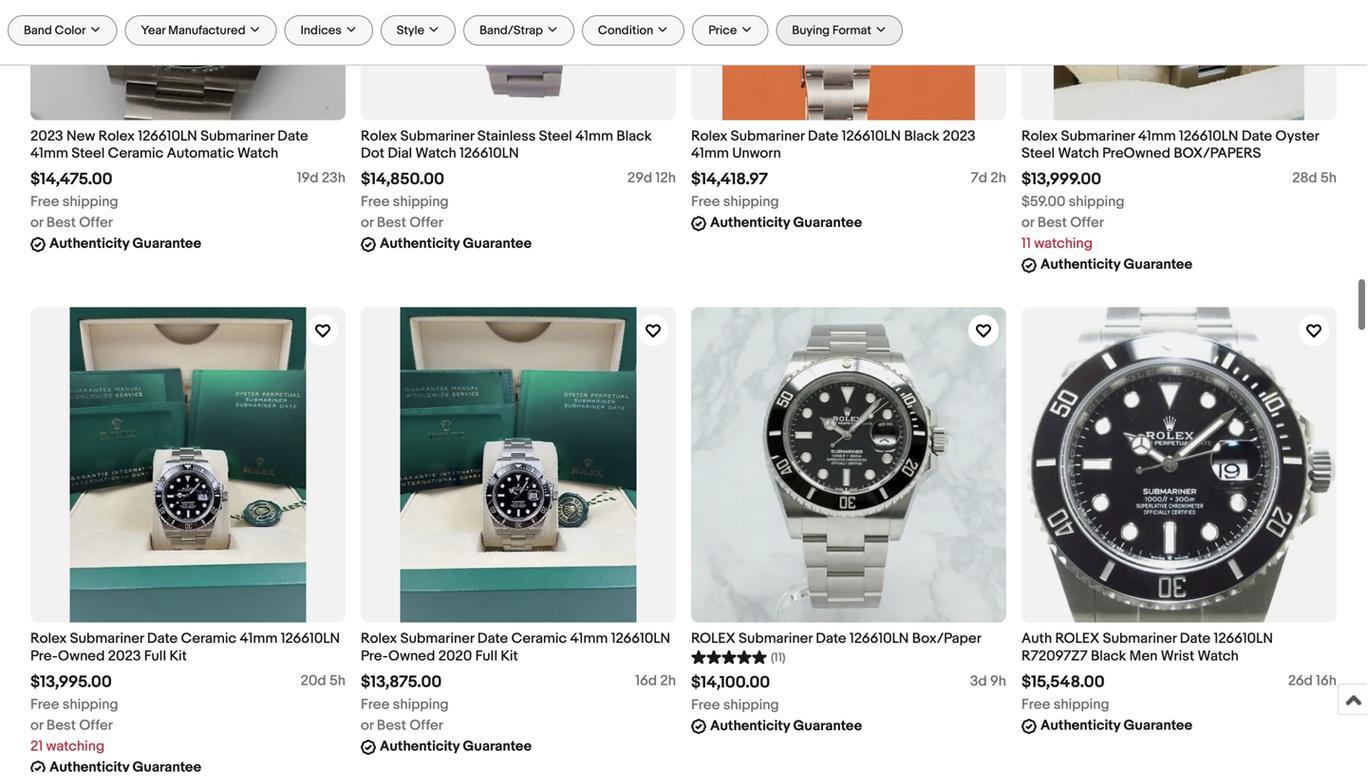 Task type: locate. For each thing, give the bounding box(es) containing it.
5h right 20d
[[330, 673, 346, 690]]

1 horizontal spatial 5h
[[1321, 170, 1338, 187]]

preowned
[[1103, 145, 1171, 162]]

submariner for rolex submariner date ceramic 41mm 126610ln pre-owned 2023 full kit
[[70, 631, 144, 648]]

date
[[278, 128, 308, 145], [808, 128, 839, 145], [1242, 128, 1273, 145], [147, 631, 178, 648], [478, 631, 508, 648], [816, 631, 847, 648], [1181, 631, 1211, 648]]

126610ln inside 2023 new rolex 126610ln submariner date 41mm steel ceramic automatic watch
[[138, 128, 197, 145]]

1 vertical spatial watching
[[46, 738, 105, 755]]

watching inside $13,995.00 free shipping or best offer 21 watching
[[46, 738, 105, 755]]

2h for 7d 2h
[[991, 170, 1007, 187]]

1 horizontal spatial rolex
[[1056, 631, 1100, 648]]

shipping down $13,995.00 in the left of the page
[[62, 696, 118, 714]]

2 full from the left
[[476, 648, 498, 665]]

rolex up $14,418.97
[[692, 128, 728, 145]]

or for $14,850.00
[[361, 214, 374, 232]]

$13,875.00 free shipping or best offer authenticity guarantee
[[361, 673, 532, 755]]

offer for $13,995.00
[[79, 717, 113, 734]]

20d 5h
[[301, 673, 346, 690]]

authenticity inside $14,850.00 free shipping or best offer authenticity guarantee
[[380, 235, 460, 252]]

free inside $14,100.00 free shipping authenticity guarantee
[[692, 697, 720, 714]]

shipping down $13,875.00
[[393, 696, 449, 714]]

rolex
[[692, 631, 736, 648], [1056, 631, 1100, 648]]

28d
[[1293, 170, 1318, 187]]

steel inside rolex submariner 41mm 126610ln date oyster steel watch preowned box/papers
[[1022, 145, 1056, 162]]

28d 5h
[[1293, 170, 1338, 187]]

offer down $13,995.00 in the left of the page
[[79, 717, 113, 734]]

rolex up dot
[[361, 128, 397, 145]]

date inside the rolex submariner date ceramic 41mm 126610ln pre-owned 2020 full kit
[[478, 631, 508, 648]]

2 rolex from the left
[[1056, 631, 1100, 648]]

free down $14,100.00 at the right of the page
[[692, 697, 720, 714]]

0 vertical spatial 5h
[[1321, 170, 1338, 187]]

full for $13,875.00
[[476, 648, 498, 665]]

shipping inside $13,995.00 free shipping or best offer 21 watching
[[62, 696, 118, 714]]

or up 11
[[1022, 214, 1035, 232]]

authenticity inside '$13,875.00 free shipping or best offer authenticity guarantee'
[[380, 738, 460, 755]]

0 horizontal spatial owned
[[58, 648, 105, 665]]

1 horizontal spatial black
[[905, 128, 940, 145]]

41mm
[[576, 128, 614, 145], [1139, 128, 1177, 145], [30, 145, 68, 162], [692, 145, 729, 162], [240, 631, 278, 648], [570, 631, 608, 648]]

submariner up 2020
[[401, 631, 475, 648]]

rolex inside 2023 new rolex 126610ln submariner date 41mm steel ceramic automatic watch
[[98, 128, 135, 145]]

offer down '$13,999.00'
[[1071, 214, 1105, 232]]

2 horizontal spatial ceramic
[[512, 631, 567, 648]]

shipping inside the $13,999.00 $59.00 shipping or best offer 11 watching authenticity guarantee
[[1069, 194, 1125, 211]]

shipping inside $14,418.97 free shipping authenticity guarantee
[[724, 194, 780, 211]]

rolex submariner date 126610ln black 2023 41mm unworn link
[[692, 128, 1007, 162]]

or inside $14,850.00 free shipping or best offer authenticity guarantee
[[361, 214, 374, 232]]

rolex submariner date 126610ln box/paper
[[692, 631, 982, 648]]

ceramic
[[108, 145, 164, 162], [181, 631, 237, 648], [512, 631, 567, 648]]

2023 new rolex 126610ln submariner date 41mm steel ceramic automatic watch
[[30, 128, 308, 162]]

submariner
[[201, 128, 274, 145], [401, 128, 475, 145], [731, 128, 805, 145], [1062, 128, 1136, 145], [70, 631, 144, 648], [401, 631, 475, 648], [739, 631, 813, 648], [1104, 631, 1177, 648]]

pre- inside 'rolex submariner date ceramic 41mm 126610ln pre-owned 2023 full kit'
[[30, 648, 58, 665]]

steel right stainless in the top of the page
[[539, 128, 573, 145]]

0 horizontal spatial watching
[[46, 738, 105, 755]]

5h right 28d
[[1321, 170, 1338, 187]]

21
[[30, 738, 43, 755]]

submariner inside auth rolex submariner date 126610ln r72097z7 black men wrist watch
[[1104, 631, 1177, 648]]

ceramic for $13,875.00
[[512, 631, 567, 648]]

0 vertical spatial watching
[[1035, 235, 1093, 252]]

$14,850.00 free shipping or best offer authenticity guarantee
[[361, 170, 532, 252]]

or inside '$13,875.00 free shipping or best offer authenticity guarantee'
[[361, 717, 374, 734]]

shipping
[[62, 194, 118, 211], [393, 194, 449, 211], [724, 194, 780, 211], [1069, 194, 1125, 211], [62, 696, 118, 714], [393, 696, 449, 714], [1054, 696, 1110, 714], [724, 697, 780, 714]]

126610ln
[[138, 128, 197, 145], [842, 128, 902, 145], [1180, 128, 1239, 145], [460, 145, 519, 162], [281, 631, 340, 648], [611, 631, 671, 648], [850, 631, 910, 648], [1215, 631, 1274, 648]]

submariner up (11) on the bottom right of page
[[739, 631, 813, 648]]

rolex for $13,995.00
[[30, 631, 67, 648]]

0 horizontal spatial 2h
[[661, 673, 676, 690]]

shipping inside '$13,875.00 free shipping or best offer authenticity guarantee'
[[393, 696, 449, 714]]

free inside $15,548.00 free shipping authenticity guarantee
[[1022, 696, 1051, 714]]

or inside $13,995.00 free shipping or best offer 21 watching
[[30, 717, 43, 734]]

kit inside the rolex submariner date ceramic 41mm 126610ln pre-owned 2020 full kit
[[501, 648, 518, 665]]

or down $13,875.00
[[361, 717, 374, 734]]

best for $13,999.00
[[1038, 214, 1068, 232]]

0 horizontal spatial steel
[[71, 145, 105, 162]]

2 owned from the left
[[389, 648, 435, 665]]

dot
[[361, 145, 385, 162]]

2 horizontal spatial steel
[[1022, 145, 1056, 162]]

offer down $13,875.00
[[410, 717, 444, 734]]

rolex inside rolex submariner stainless steel 41mm black dot dial watch 126610ln
[[361, 128, 397, 145]]

pre- up $13,875.00
[[361, 648, 389, 665]]

shipping down $14,475.00
[[62, 194, 118, 211]]

submariner up unworn
[[731, 128, 805, 145]]

1 horizontal spatial kit
[[501, 648, 518, 665]]

guarantee inside $14,100.00 free shipping authenticity guarantee
[[794, 718, 863, 735]]

9h
[[991, 673, 1007, 690]]

free
[[30, 194, 59, 211], [361, 194, 390, 211], [692, 194, 720, 211], [30, 696, 59, 714], [361, 696, 390, 714], [1022, 696, 1051, 714], [692, 697, 720, 714]]

watching for $13,999.00
[[1035, 235, 1093, 252]]

free down $13,995.00 in the left of the page
[[30, 696, 59, 714]]

auth rolex submariner date 126610ln r72097z7 black men wrist watch
[[1022, 631, 1274, 665]]

1 horizontal spatial ceramic
[[181, 631, 237, 648]]

0 horizontal spatial 5h
[[330, 673, 346, 690]]

rolex for $13,875.00
[[361, 631, 397, 648]]

offer for $13,999.00
[[1071, 214, 1105, 232]]

or down $14,475.00
[[30, 214, 43, 232]]

rolex right new
[[98, 128, 135, 145]]

rolex up $13,995.00 in the left of the page
[[30, 631, 67, 648]]

1 vertical spatial 5h
[[330, 673, 346, 690]]

shipping for $13,999.00
[[1069, 194, 1125, 211]]

full inside the rolex submariner date ceramic 41mm 126610ln pre-owned 2020 full kit
[[476, 648, 498, 665]]

free inside $14,850.00 free shipping or best offer authenticity guarantee
[[361, 194, 390, 211]]

watching right 11
[[1035, 235, 1093, 252]]

11
[[1022, 235, 1032, 252]]

2 pre- from the left
[[361, 648, 389, 665]]

auth rolex submariner date 126610ln r72097z7 black men wrist watch link
[[1022, 631, 1338, 665]]

0 vertical spatial 2h
[[991, 170, 1007, 187]]

1 kit from the left
[[170, 648, 187, 665]]

free down $15,548.00
[[1022, 696, 1051, 714]]

2h right 7d
[[991, 170, 1007, 187]]

black inside rolex submariner stainless steel 41mm black dot dial watch 126610ln
[[617, 128, 652, 145]]

submariner up men
[[1104, 631, 1177, 648]]

rolex up '$13,999.00'
[[1022, 128, 1059, 145]]

watching inside the $13,999.00 $59.00 shipping or best offer 11 watching authenticity guarantee
[[1035, 235, 1093, 252]]

watching
[[1035, 235, 1093, 252], [46, 738, 105, 755]]

1 horizontal spatial pre-
[[361, 648, 389, 665]]

$15,548.00 free shipping authenticity guarantee
[[1022, 673, 1193, 734]]

best inside the $13,999.00 $59.00 shipping or best offer 11 watching authenticity guarantee
[[1038, 214, 1068, 232]]

best inside $13,995.00 free shipping or best offer 21 watching
[[46, 717, 76, 734]]

best
[[46, 214, 76, 232], [377, 214, 407, 232], [1038, 214, 1068, 232], [46, 717, 76, 734], [377, 717, 407, 734]]

2 horizontal spatial 2023
[[943, 128, 976, 145]]

guarantee inside $14,850.00 free shipping or best offer authenticity guarantee
[[463, 235, 532, 252]]

watch up '$13,999.00'
[[1059, 145, 1100, 162]]

0 horizontal spatial 2023
[[30, 128, 63, 145]]

$14,850.00
[[361, 170, 445, 190]]

(11) link
[[692, 648, 786, 665]]

3d 9h
[[971, 673, 1007, 690]]

0 horizontal spatial rolex
[[692, 631, 736, 648]]

best down $14,475.00
[[46, 214, 76, 232]]

offer for $13,875.00
[[410, 717, 444, 734]]

rolex submariner date ceramic 41mm 126610ln pre-owned 2020 full kit
[[361, 631, 671, 665]]

watching for $13,995.00
[[46, 738, 105, 755]]

0 horizontal spatial black
[[617, 128, 652, 145]]

rolex up 5 out of 5 star image
[[692, 631, 736, 648]]

2023 up 7d
[[943, 128, 976, 145]]

1 horizontal spatial watching
[[1035, 235, 1093, 252]]

2023 new rolex 126610ln submariner date 41mm steel ceramic automatic watch link
[[30, 128, 346, 162]]

men
[[1130, 648, 1158, 665]]

dial
[[388, 145, 412, 162]]

watch inside auth rolex submariner date 126610ln r72097z7 black men wrist watch
[[1198, 648, 1239, 665]]

full
[[144, 648, 166, 665], [476, 648, 498, 665]]

owned up $13,875.00
[[389, 648, 435, 665]]

submariner inside rolex submariner stainless steel 41mm black dot dial watch 126610ln
[[401, 128, 475, 145]]

best inside '$13,875.00 free shipping or best offer authenticity guarantee'
[[377, 717, 407, 734]]

steel down new
[[71, 145, 105, 162]]

authenticity down $14,100.00 at the right of the page
[[711, 718, 791, 735]]

or
[[30, 214, 43, 232], [361, 214, 374, 232], [1022, 214, 1035, 232], [30, 717, 43, 734], [361, 717, 374, 734]]

submariner inside 'rolex submariner date ceramic 41mm 126610ln pre-owned 2023 full kit'
[[70, 631, 144, 648]]

shipping down $14,418.97
[[724, 194, 780, 211]]

date inside rolex submariner 41mm 126610ln date oyster steel watch preowned box/papers
[[1242, 128, 1273, 145]]

shipping down $15,548.00
[[1054, 696, 1110, 714]]

rolex inside 'rolex submariner date ceramic 41mm 126610ln pre-owned 2023 full kit'
[[30, 631, 67, 648]]

shipping inside $14,100.00 free shipping authenticity guarantee
[[724, 697, 780, 714]]

owned for $13,875.00
[[389, 648, 435, 665]]

$13,875.00
[[361, 673, 442, 693]]

submariner inside the rolex submariner date ceramic 41mm 126610ln pre-owned 2020 full kit
[[401, 631, 475, 648]]

authenticity down $14,475.00
[[49, 235, 129, 252]]

1 horizontal spatial 2023
[[108, 648, 141, 665]]

or down the $14,850.00 at the left of page
[[361, 214, 374, 232]]

(11)
[[771, 651, 786, 665]]

rolex inside rolex submariner 41mm 126610ln date oyster steel watch preowned box/papers
[[1022, 128, 1059, 145]]

best inside "$14,475.00 free shipping or best offer authenticity guarantee"
[[46, 214, 76, 232]]

offer down $14,475.00
[[79, 214, 113, 232]]

1 full from the left
[[144, 648, 166, 665]]

16d 2h
[[636, 673, 676, 690]]

oyster
[[1276, 128, 1320, 145]]

offer inside the $13,999.00 $59.00 shipping or best offer 11 watching authenticity guarantee
[[1071, 214, 1105, 232]]

authenticity down $13,875.00
[[380, 738, 460, 755]]

offer inside $13,995.00 free shipping or best offer 21 watching
[[79, 717, 113, 734]]

1 pre- from the left
[[30, 648, 58, 665]]

41mm inside rolex submariner stainless steel 41mm black dot dial watch 126610ln
[[576, 128, 614, 145]]

1 horizontal spatial steel
[[539, 128, 573, 145]]

submariner inside rolex submariner date 126610ln black 2023 41mm unworn
[[731, 128, 805, 145]]

owned inside 'rolex submariner date ceramic 41mm 126610ln pre-owned 2023 full kit'
[[58, 648, 105, 665]]

watch inside rolex submariner stainless steel 41mm black dot dial watch 126610ln
[[416, 145, 457, 162]]

steel
[[539, 128, 573, 145], [71, 145, 105, 162], [1022, 145, 1056, 162]]

watch right automatic
[[237, 145, 279, 162]]

rolex submariner 41mm 126610ln date oyster steel watch preowned box/papers link
[[1022, 128, 1338, 162]]

authenticity down $15,548.00
[[1041, 717, 1121, 734]]

free down $14,418.97
[[692, 194, 720, 211]]

watch
[[237, 145, 279, 162], [416, 145, 457, 162], [1059, 145, 1100, 162], [1198, 648, 1239, 665]]

submariner inside rolex submariner 41mm 126610ln date oyster steel watch preowned box/papers
[[1062, 128, 1136, 145]]

black
[[617, 128, 652, 145], [905, 128, 940, 145], [1092, 648, 1127, 665]]

authenticity inside $14,418.97 free shipping authenticity guarantee
[[711, 214, 791, 232]]

rolex submariner date ceramic 41mm 126610ln pre-owned 2020 full kit image
[[361, 308, 676, 623]]

20d
[[301, 673, 326, 690]]

submariner up dial
[[401, 128, 475, 145]]

owned
[[58, 648, 105, 665], [389, 648, 435, 665]]

rolex for $14,850.00
[[361, 128, 397, 145]]

authenticity down $14,418.97
[[711, 214, 791, 232]]

authenticity down the $14,850.00 at the left of page
[[380, 235, 460, 252]]

ceramic inside 2023 new rolex 126610ln submariner date 41mm steel ceramic automatic watch
[[108, 145, 164, 162]]

date inside 'rolex submariner date ceramic 41mm 126610ln pre-owned 2023 full kit'
[[147, 631, 178, 648]]

19d 23h
[[297, 170, 346, 187]]

shipping down '$13,999.00'
[[1069, 194, 1125, 211]]

2023
[[30, 128, 63, 145], [943, 128, 976, 145], [108, 648, 141, 665]]

new
[[66, 128, 95, 145]]

$14,418.97
[[692, 170, 768, 190]]

best down the $14,850.00 at the left of page
[[377, 214, 407, 232]]

rolex inside rolex submariner date 126610ln black 2023 41mm unworn
[[692, 128, 728, 145]]

$14,100.00 free shipping authenticity guarantee
[[692, 673, 863, 735]]

offer
[[79, 214, 113, 232], [410, 214, 444, 232], [1071, 214, 1105, 232], [79, 717, 113, 734], [410, 717, 444, 734]]

2023 left new
[[30, 128, 63, 145]]

1 owned from the left
[[58, 648, 105, 665]]

5h
[[1321, 170, 1338, 187], [330, 673, 346, 690]]

free down $14,475.00
[[30, 194, 59, 211]]

offer down the $14,850.00 at the left of page
[[410, 214, 444, 232]]

2h
[[991, 170, 1007, 187], [661, 673, 676, 690]]

pre-
[[30, 648, 58, 665], [361, 648, 389, 665]]

kit
[[170, 648, 187, 665], [501, 648, 518, 665]]

date inside auth rolex submariner date 126610ln r72097z7 black men wrist watch
[[1181, 631, 1211, 648]]

free inside $13,995.00 free shipping or best offer 21 watching
[[30, 696, 59, 714]]

best down $59.00
[[1038, 214, 1068, 232]]

1 horizontal spatial 2h
[[991, 170, 1007, 187]]

rolex inside the rolex submariner date ceramic 41mm 126610ln pre-owned 2020 full kit
[[361, 631, 397, 648]]

submariner up $13,995.00 in the left of the page
[[70, 631, 144, 648]]

unworn
[[733, 145, 782, 162]]

shipping for $14,100.00
[[724, 697, 780, 714]]

0 horizontal spatial pre-
[[30, 648, 58, 665]]

5h for $13,999.00
[[1321, 170, 1338, 187]]

41mm inside rolex submariner 41mm 126610ln date oyster steel watch preowned box/papers
[[1139, 128, 1177, 145]]

or inside the $13,999.00 $59.00 shipping or best offer 11 watching authenticity guarantee
[[1022, 214, 1035, 232]]

shipping inside "$14,475.00 free shipping or best offer authenticity guarantee"
[[62, 194, 118, 211]]

$59.00
[[1022, 194, 1066, 211]]

pre- up $13,995.00 in the left of the page
[[30, 648, 58, 665]]

box/paper
[[913, 631, 982, 648]]

rolex
[[98, 128, 135, 145], [361, 128, 397, 145], [692, 128, 728, 145], [1022, 128, 1059, 145], [30, 631, 67, 648], [361, 631, 397, 648]]

or inside "$14,475.00 free shipping or best offer authenticity guarantee"
[[30, 214, 43, 232]]

free down $13,875.00
[[361, 696, 390, 714]]

rolex submariner 41mm 126610ln date oyster steel watch preowned box/papers
[[1022, 128, 1320, 162]]

1 horizontal spatial full
[[476, 648, 498, 665]]

126610ln inside rolex submariner 41mm 126610ln date oyster steel watch preowned box/papers
[[1180, 128, 1239, 145]]

best down $13,995.00 in the left of the page
[[46, 717, 76, 734]]

41mm inside the rolex submariner date ceramic 41mm 126610ln pre-owned 2020 full kit
[[570, 631, 608, 648]]

authenticity inside the $13,999.00 $59.00 shipping or best offer 11 watching authenticity guarantee
[[1041, 256, 1121, 273]]

0 horizontal spatial ceramic
[[108, 145, 164, 162]]

free inside '$13,875.00 free shipping or best offer authenticity guarantee'
[[361, 696, 390, 714]]

kit inside 'rolex submariner date ceramic 41mm 126610ln pre-owned 2023 full kit'
[[170, 648, 187, 665]]

or for $13,875.00
[[361, 717, 374, 734]]

2020
[[439, 648, 472, 665]]

2023 up $13,995.00 in the left of the page
[[108, 648, 141, 665]]

free inside $14,418.97 free shipping authenticity guarantee
[[692, 194, 720, 211]]

2 kit from the left
[[501, 648, 518, 665]]

shipping inside $14,850.00 free shipping or best offer authenticity guarantee
[[393, 194, 449, 211]]

rolex up r72097z7
[[1056, 631, 1100, 648]]

19d
[[297, 170, 319, 187]]

$15,548.00
[[1022, 673, 1105, 693]]

kit for $13,995.00
[[170, 648, 187, 665]]

pre- inside the rolex submariner date ceramic 41mm 126610ln pre-owned 2020 full kit
[[361, 648, 389, 665]]

authenticity down $59.00
[[1041, 256, 1121, 273]]

shipping down $14,100.00 at the right of the page
[[724, 697, 780, 714]]

0 horizontal spatial full
[[144, 648, 166, 665]]

best inside $14,850.00 free shipping or best offer authenticity guarantee
[[377, 214, 407, 232]]

watching right "21"
[[46, 738, 105, 755]]

steel inside 2023 new rolex 126610ln submariner date 41mm steel ceramic automatic watch
[[71, 145, 105, 162]]

submariner up preowned
[[1062, 128, 1136, 145]]

shipping inside $15,548.00 free shipping authenticity guarantee
[[1054, 696, 1110, 714]]

shipping for $14,418.97
[[724, 194, 780, 211]]

1 horizontal spatial owned
[[389, 648, 435, 665]]

watch right 'wrist'
[[1198, 648, 1239, 665]]

best down $13,875.00
[[377, 717, 407, 734]]

rolex submariner date ceramic 41mm 126610ln pre-owned 2023 full kit link
[[30, 631, 346, 665]]

offer inside "$14,475.00 free shipping or best offer authenticity guarantee"
[[79, 214, 113, 232]]

submariner up automatic
[[201, 128, 274, 145]]

guarantee
[[794, 214, 863, 232], [133, 235, 202, 252], [463, 235, 532, 252], [1124, 256, 1193, 273], [1124, 717, 1193, 734], [794, 718, 863, 735], [463, 738, 532, 755]]

full inside 'rolex submariner date ceramic 41mm 126610ln pre-owned 2023 full kit'
[[144, 648, 166, 665]]

wrist
[[1162, 648, 1195, 665]]

offer inside '$13,875.00 free shipping or best offer authenticity guarantee'
[[410, 717, 444, 734]]

free down the $14,850.00 at the left of page
[[361, 194, 390, 211]]

3d
[[971, 673, 988, 690]]

authenticity
[[711, 214, 791, 232], [49, 235, 129, 252], [380, 235, 460, 252], [1041, 256, 1121, 273], [1041, 717, 1121, 734], [711, 718, 791, 735], [380, 738, 460, 755]]

ceramic inside the rolex submariner date ceramic 41mm 126610ln pre-owned 2020 full kit
[[512, 631, 567, 648]]

2 horizontal spatial black
[[1092, 648, 1127, 665]]

shipping for $13,875.00
[[393, 696, 449, 714]]

126610ln inside rolex submariner stainless steel 41mm black dot dial watch 126610ln
[[460, 145, 519, 162]]

1 vertical spatial 2h
[[661, 673, 676, 690]]

owned inside the rolex submariner date ceramic 41mm 126610ln pre-owned 2020 full kit
[[389, 648, 435, 665]]

owned up $13,995.00 in the left of the page
[[58, 648, 105, 665]]

watch right dial
[[416, 145, 457, 162]]

$13,995.00 free shipping or best offer 21 watching
[[30, 673, 118, 755]]

2h right 16d
[[661, 673, 676, 690]]

23h
[[322, 170, 346, 187]]

ceramic inside 'rolex submariner date ceramic 41mm 126610ln pre-owned 2023 full kit'
[[181, 631, 237, 648]]

r72097z7
[[1022, 648, 1088, 665]]

guarantee inside '$13,875.00 free shipping or best offer authenticity guarantee'
[[463, 738, 532, 755]]

rolex for $13,999.00
[[1022, 128, 1059, 145]]

29d
[[628, 170, 653, 187]]

or up "21"
[[30, 717, 43, 734]]

shipping down the $14,850.00 at the left of page
[[393, 194, 449, 211]]

steel up '$13,999.00'
[[1022, 145, 1056, 162]]

rolex up $13,875.00
[[361, 631, 397, 648]]

$13,999.00
[[1022, 170, 1102, 190]]

0 horizontal spatial kit
[[170, 648, 187, 665]]



Task type: vqa. For each thing, say whether or not it's contained in the screenshot.
Guarantee inside the $15,548.00 FREE SHIPPING AUTHENTICITY GUARANTEE
yes



Task type: describe. For each thing, give the bounding box(es) containing it.
authenticity inside $14,100.00 free shipping authenticity guarantee
[[711, 718, 791, 735]]

rolex inside auth rolex submariner date 126610ln r72097z7 black men wrist watch
[[1056, 631, 1100, 648]]

guarantee inside $14,418.97 free shipping authenticity guarantee
[[794, 214, 863, 232]]

12h
[[656, 170, 676, 187]]

shipping for $14,475.00
[[62, 194, 118, 211]]

free for $13,875.00
[[361, 696, 390, 714]]

guarantee inside "$14,475.00 free shipping or best offer authenticity guarantee"
[[133, 235, 202, 252]]

best for $13,875.00
[[377, 717, 407, 734]]

watch inside rolex submariner 41mm 126610ln date oyster steel watch preowned box/papers
[[1059, 145, 1100, 162]]

or for $13,995.00
[[30, 717, 43, 734]]

rolex submariner date ceramic 41mm 126610ln pre-owned 2020 full kit link
[[361, 631, 676, 665]]

submariner inside 2023 new rolex 126610ln submariner date 41mm steel ceramic automatic watch
[[201, 128, 274, 145]]

7d 2h
[[972, 170, 1007, 187]]

shipping for $13,995.00
[[62, 696, 118, 714]]

26d
[[1289, 673, 1314, 690]]

free for $13,995.00
[[30, 696, 59, 714]]

rolex submariner stainless steel 41mm black dot dial watch 126610ln link
[[361, 128, 676, 162]]

$13,995.00
[[30, 673, 112, 693]]

$14,475.00
[[30, 170, 113, 190]]

5h for $13,995.00
[[330, 673, 346, 690]]

pre- for $13,875.00
[[361, 648, 389, 665]]

41mm inside 2023 new rolex 126610ln submariner date 41mm steel ceramic automatic watch
[[30, 145, 68, 162]]

$13,999.00 $59.00 shipping or best offer 11 watching authenticity guarantee
[[1022, 170, 1193, 273]]

owned for $13,995.00
[[58, 648, 105, 665]]

rolex submariner stainless steel 41mm black dot dial watch 126610ln
[[361, 128, 652, 162]]

or for $13,999.00
[[1022, 214, 1035, 232]]

16d
[[636, 673, 657, 690]]

or for $14,475.00
[[30, 214, 43, 232]]

free for $14,475.00
[[30, 194, 59, 211]]

date inside rolex submariner date 126610ln black 2023 41mm unworn
[[808, 128, 839, 145]]

submariner for rolex submariner stainless steel 41mm black dot dial watch 126610ln
[[401, 128, 475, 145]]

submariner for rolex submariner date 126610ln black 2023 41mm unworn
[[731, 128, 805, 145]]

pre- for $13,995.00
[[30, 648, 58, 665]]

2023 inside 2023 new rolex 126610ln submariner date 41mm steel ceramic automatic watch
[[30, 128, 63, 145]]

2h for 16d 2h
[[661, 673, 676, 690]]

2023 inside 'rolex submariner date ceramic 41mm 126610ln pre-owned 2023 full kit'
[[108, 648, 141, 665]]

26d 16h
[[1289, 673, 1338, 690]]

guarantee inside $15,548.00 free shipping authenticity guarantee
[[1124, 717, 1193, 734]]

date inside 2023 new rolex 126610ln submariner date 41mm steel ceramic automatic watch
[[278, 128, 308, 145]]

rolex submariner date ceramic 41mm 126610ln pre-owned 2023 full kit image
[[30, 308, 346, 623]]

best for $14,850.00
[[377, 214, 407, 232]]

full for $13,995.00
[[144, 648, 166, 665]]

auth rolex submariner date 126610ln r72097z7 black men wrist watch image
[[1022, 308, 1338, 623]]

41mm inside 'rolex submariner date ceramic 41mm 126610ln pre-owned 2023 full kit'
[[240, 631, 278, 648]]

stainless
[[478, 128, 536, 145]]

shipping for $14,850.00
[[393, 194, 449, 211]]

submariner for rolex submariner date 126610ln box/paper
[[739, 631, 813, 648]]

free for $14,100.00
[[692, 697, 720, 714]]

rolex submariner date ceramic 41mm 126610ln pre-owned 2023 full kit
[[30, 631, 340, 665]]

$14,100.00
[[692, 673, 771, 693]]

auth
[[1022, 631, 1053, 648]]

automatic
[[167, 145, 234, 162]]

best for $13,995.00
[[46, 717, 76, 734]]

authenticity inside $15,548.00 free shipping authenticity guarantee
[[1041, 717, 1121, 734]]

free for $15,548.00
[[1022, 696, 1051, 714]]

box/papers
[[1175, 145, 1262, 162]]

126610ln inside rolex submariner date 126610ln black 2023 41mm unworn
[[842, 128, 902, 145]]

submariner for rolex submariner 41mm 126610ln date oyster steel watch preowned box/papers
[[1062, 128, 1136, 145]]

7d
[[972, 170, 988, 187]]

watch inside 2023 new rolex 126610ln submariner date 41mm steel ceramic automatic watch
[[237, 145, 279, 162]]

$14,418.97 free shipping authenticity guarantee
[[692, 170, 863, 232]]

126610ln inside the rolex submariner date ceramic 41mm 126610ln pre-owned 2020 full kit
[[611, 631, 671, 648]]

ceramic for $13,995.00
[[181, 631, 237, 648]]

rolex submariner date 126610ln box/paper link
[[692, 631, 1007, 648]]

1 rolex from the left
[[692, 631, 736, 648]]

authenticity inside "$14,475.00 free shipping or best offer authenticity guarantee"
[[49, 235, 129, 252]]

offer for $14,475.00
[[79, 214, 113, 232]]

offer for $14,850.00
[[410, 214, 444, 232]]

free for $14,850.00
[[361, 194, 390, 211]]

guarantee inside the $13,999.00 $59.00 shipping or best offer 11 watching authenticity guarantee
[[1124, 256, 1193, 273]]

5 out of 5 star image
[[692, 648, 768, 665]]

steel inside rolex submariner stainless steel 41mm black dot dial watch 126610ln
[[539, 128, 573, 145]]

free for $14,418.97
[[692, 194, 720, 211]]

black inside auth rolex submariner date 126610ln r72097z7 black men wrist watch
[[1092, 648, 1127, 665]]

rolex submariner date 126610ln black 2023 41mm unworn
[[692, 128, 976, 162]]

rolex submariner date 126610ln box/paper image
[[692, 308, 1007, 623]]

shipping for $15,548.00
[[1054, 696, 1110, 714]]

16h
[[1317, 673, 1338, 690]]

black inside rolex submariner date 126610ln black 2023 41mm unworn
[[905, 128, 940, 145]]

submariner for rolex submariner date ceramic 41mm 126610ln pre-owned 2020 full kit
[[401, 631, 475, 648]]

$14,475.00 free shipping or best offer authenticity guarantee
[[30, 170, 202, 252]]

126610ln inside 'rolex submariner date ceramic 41mm 126610ln pre-owned 2023 full kit'
[[281, 631, 340, 648]]

41mm inside rolex submariner date 126610ln black 2023 41mm unworn
[[692, 145, 729, 162]]

2023 inside rolex submariner date 126610ln black 2023 41mm unworn
[[943, 128, 976, 145]]

126610ln inside auth rolex submariner date 126610ln r72097z7 black men wrist watch
[[1215, 631, 1274, 648]]

29d 12h
[[628, 170, 676, 187]]

kit for $13,875.00
[[501, 648, 518, 665]]

best for $14,475.00
[[46, 214, 76, 232]]

rolex for $14,418.97
[[692, 128, 728, 145]]



